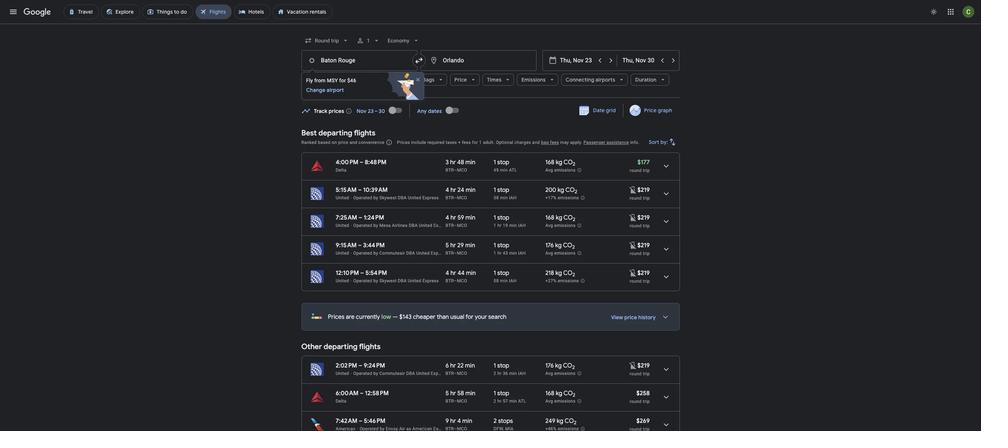 Task type: vqa. For each thing, say whether or not it's contained in the screenshot.
 Hotels
no



Task type: describe. For each thing, give the bounding box(es) containing it.
168 for 5 hr 58 min
[[546, 390, 555, 398]]

hr inside 1 stop 2 hr 36 min iah
[[498, 372, 502, 377]]

total duration 4 hr 59 min. element
[[446, 214, 494, 223]]

58 for stop
[[494, 279, 499, 284]]

$177
[[638, 159, 650, 166]]

flight details. leaves baton rouge metropolitan airport at 7:25 am on thursday, november 23 and arrives at orlando international airport at 1:24 pm on thursday, november 23. image
[[658, 213, 675, 231]]

stops
[[351, 77, 364, 83]]

kg for 3 hr 48 min
[[556, 159, 563, 166]]

stop for 4 hr 59 min
[[498, 214, 510, 222]]

other
[[301, 343, 322, 352]]

this price for this flight doesn't include overhead bin access. if you need a carry-on bag, use the bags filter to update prices. image for 5 hr 29 min
[[629, 241, 638, 250]]

co for 6 hr 22 min
[[563, 363, 573, 370]]

leaves baton rouge metropolitan airport at 5:15 am on thursday, november 23 and arrives at orlando international airport at 10:39 am on thursday, november 23. element
[[336, 187, 388, 194]]

for inside fly from msy for $46 change airport
[[339, 78, 346, 84]]

layover (1 of 2) is a 1 hr 2 min layover at dallas/fort worth international airport in dallas. layover (2 of 2) is a 2 hr 6 min layover at miami international airport in miami. element
[[494, 427, 542, 432]]

176 kg co 2 for 6 hr 22 min
[[546, 363, 575, 371]]

mco for 22
[[457, 372, 467, 377]]

round inside $258 round trip
[[630, 400, 642, 405]]

emissions for 4 hr 24 min
[[558, 196, 579, 201]]

low
[[382, 314, 391, 321]]

change airport button
[[306, 87, 356, 94]]

9:15 am
[[336, 242, 357, 250]]

hr inside 5 hr 29 min btr – mco
[[451, 242, 456, 250]]

min for 4 hr 59 min btr – mco
[[466, 214, 476, 222]]

1 stop 2 hr 57 min atl
[[494, 390, 526, 404]]

249 kg co 2
[[546, 418, 577, 427]]

co for 4 hr 24 min
[[566, 187, 575, 194]]

co for 5 hr 29 min
[[563, 242, 573, 250]]

9 hr 4 min
[[446, 418, 472, 426]]

main content containing best departing flights
[[301, 101, 680, 432]]

min for 1 stop 38 min iah
[[500, 196, 508, 201]]

may
[[560, 140, 569, 145]]

1 vertical spatial for
[[472, 140, 478, 145]]

$219 for 4 hr 24 min
[[638, 187, 650, 194]]

min for 1 stop 49 min atl
[[500, 168, 508, 173]]

prices for prices include required taxes + fees for 1 adult. optional charges and bag fees may apply. passenger assistance
[[397, 140, 410, 145]]

nov
[[357, 108, 367, 114]]

your
[[475, 314, 487, 321]]

hr inside 4 hr 44 min btr – mco
[[451, 270, 456, 277]]

– right the "9:15 am"
[[358, 242, 362, 250]]

convenience
[[359, 140, 385, 145]]

flight details. leaves baton rouge metropolitan airport at 6:00 am on thursday, november 23 and arrives at orlando international airport at 12:58 pm on thursday, november 23. image
[[658, 389, 675, 407]]

– inside 3 hr 48 min btr – mco
[[454, 168, 457, 173]]

2 for 4 hr 24 min
[[575, 189, 578, 195]]

optional
[[496, 140, 514, 145]]

1 for 1 stop 2 hr 57 min atl
[[494, 390, 496, 398]]

3 hr 48 min btr – mco
[[446, 159, 476, 173]]

emissions for 4 hr 44 min
[[558, 279, 579, 284]]

min for 5 hr 58 min btr – mco
[[466, 390, 476, 398]]

– left 5:54 pm
[[361, 270, 364, 277]]

round trip for 4 hr 59 min
[[630, 224, 650, 229]]

leaves baton rouge metropolitan airport at 12:10 pm on thursday, november 23 and arrives at orlando international airport at 5:54 pm on thursday, november 23. element
[[336, 270, 387, 277]]

– inside 5 hr 29 min btr – mco
[[454, 251, 457, 256]]

price for price
[[455, 77, 467, 83]]

assistance
[[607, 140, 629, 145]]

1 vertical spatial airlines
[[392, 223, 408, 228]]

flight details. leaves baton rouge metropolitan airport at 5:15 am on thursday, november 23 and arrives at orlando international airport at 10:39 am on thursday, november 23. image
[[658, 185, 675, 203]]

stop for 6 hr 22 min
[[498, 363, 510, 370]]

filters
[[323, 77, 337, 83]]

2 fees from the left
[[550, 140, 559, 145]]

layover (1 of 1) is a 58 min layover at george bush intercontinental airport in houston. element
[[494, 278, 542, 284]]

6:00 am
[[336, 390, 359, 398]]

price for price graph
[[645, 107, 657, 114]]

swap origin and destination. image
[[415, 56, 423, 65]]

trip for 4 hr 44 min
[[643, 279, 650, 284]]

1:24 pm
[[364, 214, 384, 222]]

1 stop 49 min atl
[[494, 159, 517, 173]]

36
[[503, 372, 508, 377]]

layover (1 of 1) is a 38 min layover at george bush intercontinental airport in houston. element
[[494, 195, 542, 201]]

round for 4 hr 24 min
[[630, 196, 642, 201]]

view
[[611, 315, 623, 321]]

by:
[[661, 139, 668, 146]]

bags
[[423, 77, 435, 83]]

$143
[[400, 314, 412, 321]]

stops button
[[346, 71, 377, 89]]

operated by skywest dba united express for 10:39 am
[[353, 196, 439, 201]]

5 hr 29 min btr – mco
[[446, 242, 475, 256]]

4:00 pm
[[336, 159, 359, 166]]

mco for 59
[[457, 223, 467, 228]]

duration button
[[631, 71, 669, 89]]

10:39 am
[[363, 187, 388, 194]]

round for 5 hr 29 min
[[630, 251, 642, 257]]

stop for 5 hr 58 min
[[498, 390, 510, 398]]

price graph
[[645, 107, 673, 114]]

leaves baton rouge metropolitan airport at 7:42 am on thursday, november 23 and arrives at orlando international airport at 5:46 pm on thursday, november 23. element
[[336, 418, 386, 426]]

stops
[[498, 418, 513, 426]]

dba for 9:15 am – 3:44 pm
[[406, 251, 415, 256]]

7:25 am
[[336, 214, 357, 222]]

nov 23 – 30
[[357, 108, 385, 114]]

12:10 pm
[[336, 270, 359, 277]]

emissions
[[522, 77, 546, 83]]

– left 9:24 pm text field
[[359, 363, 362, 370]]

taxes
[[446, 140, 457, 145]]

$258
[[637, 390, 650, 398]]

kg for 9 hr 4 min
[[557, 418, 564, 426]]

operated for 3:44 pm
[[353, 251, 372, 256]]

– inside 4 hr 44 min btr – mco
[[454, 279, 457, 284]]

6:00 am – 12:58 pm delta
[[336, 390, 389, 404]]

5:54 pm
[[366, 270, 387, 277]]

delta for 4:00 pm
[[336, 168, 347, 173]]

emissions for 5 hr 29 min
[[555, 251, 576, 256]]

include
[[411, 140, 426, 145]]

$46
[[347, 78, 356, 84]]

skywest for 10:39 am
[[380, 196, 397, 201]]

min inside 1 stop 1 hr 43 min iah
[[509, 251, 517, 256]]

dba for 2:02 pm – 9:24 pm
[[406, 372, 415, 377]]

2 vertical spatial for
[[466, 314, 474, 321]]

5 for 5 hr 58 min
[[446, 390, 449, 398]]

avg for 6 hr 22 min
[[546, 372, 553, 377]]

49
[[494, 168, 499, 173]]

hr inside the '1 stop 1 hr 19 min iah'
[[498, 223, 502, 228]]

avg for 3 hr 48 min
[[546, 168, 553, 173]]

Departure text field
[[560, 51, 594, 71]]

24
[[458, 187, 464, 194]]

2 for 5 hr 29 min
[[573, 244, 575, 251]]

adult.
[[483, 140, 495, 145]]

usual
[[451, 314, 465, 321]]

connecting airports button
[[561, 71, 628, 89]]

1 for 1 stop 49 min atl
[[494, 159, 496, 166]]

express down total duration 4 hr 59 min. element
[[434, 223, 450, 228]]

learn more about ranking image
[[386, 139, 393, 146]]

Arrival time: 5:46 PM. text field
[[364, 418, 386, 426]]

iah for 6 hr 22 min
[[518, 372, 526, 377]]

bag fees button
[[541, 140, 559, 145]]

best departing flights
[[301, 129, 376, 138]]

2 inside 1 stop 2 hr 57 min atl
[[494, 399, 496, 404]]

1 stop flight. element for 3 hr 48 min
[[494, 159, 510, 167]]

219 us dollars text field for 168
[[638, 214, 650, 222]]

sort by: button
[[646, 133, 680, 151]]

5:46 pm
[[364, 418, 386, 426]]

total duration 5 hr 29 min. element
[[446, 242, 494, 251]]

2 stops
[[494, 418, 513, 426]]

 image for 2:02 pm
[[351, 372, 352, 377]]

dates
[[428, 108, 442, 114]]

bags button
[[418, 71, 447, 89]]

than
[[437, 314, 449, 321]]

round trip for 6 hr 22 min
[[630, 372, 650, 377]]

6 hr 22 min btr – mco
[[446, 363, 475, 377]]

change appearance image
[[925, 3, 943, 21]]

5:15 am
[[336, 187, 357, 194]]

emissions for 6 hr 22 min
[[555, 372, 576, 377]]

co for 4 hr 59 min
[[564, 214, 573, 222]]

stop for 5 hr 29 min
[[498, 242, 510, 250]]

leaves baton rouge metropolitan airport at 6:00 am on thursday, november 23 and arrives at orlando international airport at 12:58 pm on thursday, november 23. element
[[336, 390, 389, 398]]

total duration 5 hr 58 min. element
[[446, 390, 494, 399]]

all filters
[[316, 77, 337, 83]]

prices are currently low — $143 cheaper than usual for your search
[[328, 314, 507, 321]]

2 for 5 hr 58 min
[[573, 393, 576, 399]]

view price history image
[[657, 309, 675, 326]]

trip for 5 hr 29 min
[[643, 251, 650, 257]]

learn more about tracked prices image
[[346, 108, 352, 114]]

departing for best
[[319, 129, 352, 138]]

airports
[[596, 77, 616, 83]]

$177 round trip
[[630, 159, 650, 173]]

commuteair for 3:44 pm
[[380, 251, 405, 256]]

Arrival time: 8:48 PM. text field
[[365, 159, 387, 166]]

times
[[487, 77, 502, 83]]

1 stop flight. element for 5 hr 29 min
[[494, 242, 510, 251]]

Arrival time: 3:44 PM. text field
[[363, 242, 385, 250]]

168 for 4 hr 59 min
[[546, 214, 555, 222]]

5 hr 58 min btr – mco
[[446, 390, 476, 404]]

12:58 pm
[[365, 390, 389, 398]]

1 stop flight. element for 5 hr 58 min
[[494, 390, 510, 399]]

emissions for 5 hr 58 min
[[555, 399, 576, 405]]

Departure time: 5:15 AM. text field
[[336, 187, 357, 194]]

graph
[[658, 107, 673, 114]]

emissions button
[[517, 71, 558, 89]]

1 and from the left
[[350, 140, 357, 145]]

219 us dollars text field for 218
[[638, 270, 650, 277]]

trip inside $258 round trip
[[643, 400, 650, 405]]

change
[[306, 87, 326, 94]]

219 us dollars text field for 176
[[638, 363, 650, 370]]

$269
[[637, 418, 650, 426]]

Arrival time: 12:58 PM. text field
[[365, 390, 389, 398]]

round for 4 hr 59 min
[[630, 224, 642, 229]]

none text field inside search box
[[421, 50, 537, 71]]

flight details. leaves baton rouge metropolitan airport at 9:15 am on thursday, november 23 and arrives at orlando international airport at 3:44 pm on thursday, november 23. image
[[658, 241, 675, 258]]

by for 10:39 am
[[374, 196, 378, 201]]

kg for 5 hr 29 min
[[555, 242, 562, 250]]

from
[[314, 78, 326, 84]]

1 for 1 stop 58 min iah
[[494, 270, 496, 277]]

—
[[393, 314, 398, 321]]

min for 1 stop 58 min iah
[[500, 279, 508, 284]]

iah for 4 hr 59 min
[[518, 223, 526, 228]]

any dates
[[417, 108, 442, 114]]

7:42 am – 5:46 pm
[[336, 418, 386, 426]]

mesa
[[380, 223, 391, 228]]



Task type: locate. For each thing, give the bounding box(es) containing it.
min inside 6 hr 22 min btr – mco
[[465, 363, 475, 370]]

currently
[[356, 314, 380, 321]]

mco for 48
[[457, 168, 467, 173]]

$219 left flight details. leaves baton rouge metropolitan airport at 9:15 am on thursday, november 23 and arrives at orlando international airport at 3:44 pm on thursday, november 23. "image"
[[638, 242, 650, 250]]

2 for 6 hr 22 min
[[573, 365, 575, 371]]

1 round from the top
[[630, 168, 642, 173]]

1 vertical spatial commuteair
[[380, 372, 405, 377]]

6
[[446, 363, 449, 370]]

4  image from the top
[[351, 372, 352, 377]]

min for 4 hr 44 min btr – mco
[[466, 270, 476, 277]]

1 trip from the top
[[643, 168, 650, 173]]

departing for other
[[324, 343, 358, 352]]

7 round from the top
[[630, 400, 642, 405]]

12:10 pm – 5:54 pm
[[336, 270, 387, 277]]

1 fees from the left
[[462, 140, 471, 145]]

min for 6 hr 22 min btr – mco
[[465, 363, 475, 370]]

3 219 us dollars text field from the top
[[638, 363, 650, 370]]

3 avg from the top
[[546, 251, 553, 256]]

1 219 us dollars text field from the top
[[638, 214, 650, 222]]

$219 for 5 hr 29 min
[[638, 242, 650, 250]]

– right 5:15 am
[[358, 187, 362, 194]]

mco inside "4 hr 24 min btr – mco"
[[457, 196, 467, 201]]

all
[[316, 77, 322, 83]]

emissions for 4 hr 59 min
[[555, 223, 576, 229]]

57
[[503, 399, 508, 404]]

1 for 1 stop 1 hr 43 min iah
[[494, 242, 496, 250]]

hr down 6 hr 22 min btr – mco
[[451, 390, 456, 398]]

search
[[489, 314, 507, 321]]

1 168 kg co 2 from the top
[[546, 159, 576, 168]]

airlines button
[[380, 71, 415, 89]]

9
[[446, 418, 449, 426]]

4 btr from the top
[[446, 251, 454, 256]]

btr for 5 hr 58 min
[[446, 399, 454, 404]]

hr right 9
[[451, 418, 456, 426]]

Arrival time: 9:24 PM. text field
[[364, 363, 385, 370]]

– left 5:46 pm text field
[[359, 418, 363, 426]]

this price for this flight doesn't include overhead bin access. if you need a carry-on bag, use the bags filter to update prices. image
[[629, 186, 638, 195], [629, 214, 638, 222], [629, 241, 638, 250], [629, 362, 638, 371]]

airlines right mesa
[[392, 223, 408, 228]]

on
[[332, 140, 337, 145]]

0 vertical spatial flights
[[354, 129, 376, 138]]

4 $219 from the top
[[638, 270, 650, 277]]

2 168 kg co 2 from the top
[[546, 214, 576, 223]]

177 US dollars text field
[[638, 159, 650, 166]]

Return text field
[[623, 51, 657, 71]]

btr inside "4 hr 24 min btr – mco"
[[446, 196, 454, 201]]

2 5 from the top
[[446, 390, 449, 398]]

stop inside the '1 stop 1 hr 19 min iah'
[[498, 214, 510, 222]]

mco inside 6 hr 22 min btr – mco
[[457, 372, 467, 377]]

avg emissions for 6 hr 22 min
[[546, 372, 576, 377]]

– inside 6 hr 22 min btr – mco
[[454, 372, 457, 377]]

Departure time: 9:15 AM. text field
[[336, 242, 357, 250]]

by for 5:54 pm
[[374, 279, 378, 284]]

1 round trip from the top
[[630, 196, 650, 201]]

btr inside 5 hr 29 min btr – mco
[[446, 251, 454, 256]]

$219 for 4 hr 59 min
[[638, 214, 650, 222]]

btr down 3
[[446, 168, 454, 173]]

price graph button
[[625, 104, 679, 117]]

0 vertical spatial operated by commuteair dba united express
[[353, 251, 447, 256]]

price
[[455, 77, 467, 83], [645, 107, 657, 114]]

flight details. leaves baton rouge metropolitan airport at 2:02 pm on thursday, november 23 and arrives at orlando international airport at 9:24 pm on thursday, november 23. image
[[658, 361, 675, 379]]

4:00 pm – 8:48 pm delta
[[336, 159, 387, 173]]

0 horizontal spatial price
[[338, 140, 349, 145]]

main content
[[301, 101, 680, 432]]

total duration 4 hr 24 min. element
[[446, 187, 494, 195]]

trip up $258
[[643, 372, 650, 377]]

1 vertical spatial price
[[625, 315, 637, 321]]

1 vertical spatial atl
[[518, 399, 526, 404]]

skywest for 5:54 pm
[[380, 279, 397, 284]]

5 $219 from the top
[[638, 363, 650, 370]]

2 trip from the top
[[643, 196, 650, 201]]

168 down bag fees button
[[546, 159, 555, 166]]

skywest down 5:54 pm text box
[[380, 279, 397, 284]]

1 mco from the top
[[457, 168, 467, 173]]

Departure time: 7:42 AM. text field
[[336, 418, 358, 426]]

1 168 from the top
[[546, 159, 555, 166]]

by for 3:44 pm
[[374, 251, 378, 256]]

sort by:
[[649, 139, 668, 146]]

main menu image
[[9, 7, 18, 16]]

connecting
[[566, 77, 595, 83]]

stop for 4 hr 44 min
[[498, 270, 510, 277]]

2 round from the top
[[630, 196, 642, 201]]

– inside 5 hr 58 min btr – mco
[[454, 399, 457, 404]]

4 this price for this flight doesn't include overhead bin access. if you need a carry-on bag, use the bags filter to update prices. image from the top
[[629, 362, 638, 371]]

168 down +17%
[[546, 214, 555, 222]]

0 vertical spatial price
[[455, 77, 467, 83]]

2 176 kg co 2 from the top
[[546, 363, 575, 371]]

4 left 44
[[446, 270, 449, 277]]

hr inside 6 hr 22 min btr – mco
[[451, 363, 456, 370]]

5 avg emissions from the top
[[546, 399, 576, 405]]

5 inside 5 hr 58 min btr – mco
[[446, 390, 449, 398]]

1 for 1 stop 2 hr 36 min iah
[[494, 363, 496, 370]]

5:15 am – 10:39 am
[[336, 187, 388, 194]]

4 right 9
[[458, 418, 461, 426]]

stop
[[498, 159, 510, 166], [498, 187, 510, 194], [498, 214, 510, 222], [498, 242, 510, 250], [498, 270, 510, 277], [498, 363, 510, 370], [498, 390, 510, 398]]

min inside 4 hr 44 min btr – mco
[[466, 270, 476, 277]]

219 us dollars text field left flight details. leaves baton rouge metropolitan airport at 12:10 pm on thursday, november 23 and arrives at orlando international airport at 5:54 pm on thursday, november 23. image
[[638, 270, 650, 277]]

2 for 3 hr 48 min
[[573, 161, 576, 168]]

0 horizontal spatial prices
[[328, 314, 345, 321]]

1 by from the top
[[374, 196, 378, 201]]

1 stop flight. element up 38
[[494, 187, 510, 195]]

3 trip from the top
[[643, 224, 650, 229]]

hr left 43
[[498, 251, 502, 256]]

176 kg co 2 for 5 hr 29 min
[[546, 242, 575, 251]]

1 stop flight. element up 19 at the bottom of the page
[[494, 214, 510, 223]]

5 inside 5 hr 29 min btr – mco
[[446, 242, 449, 250]]

2 219 us dollars text field from the top
[[638, 270, 650, 277]]

3 this price for this flight doesn't include overhead bin access. if you need a carry-on bag, use the bags filter to update prices. image from the top
[[629, 241, 638, 250]]

1 stop 38 min iah
[[494, 187, 517, 201]]

based
[[318, 140, 331, 145]]

4 1 stop flight. element from the top
[[494, 242, 510, 251]]

0 vertical spatial prices
[[397, 140, 410, 145]]

btr inside 4 hr 44 min btr – mco
[[446, 279, 454, 284]]

iah right 43
[[518, 251, 526, 256]]

1 stop flight. element down 43
[[494, 270, 510, 278]]

this price for this flight doesn't include overhead bin access. if you need a carry-on bag, use the bags filter to update prices. image
[[629, 269, 638, 278]]

38
[[494, 196, 499, 201]]

– down total duration 4 hr 59 min. element
[[454, 223, 457, 228]]

1 inside 1 stop 49 min atl
[[494, 159, 496, 166]]

3 stop from the top
[[498, 214, 510, 222]]

co for 4 hr 44 min
[[564, 270, 573, 277]]

iah for 5 hr 29 min
[[518, 251, 526, 256]]

express for 4 hr 24 min
[[423, 196, 439, 201]]

2 stops flight. element
[[494, 418, 513, 427]]

times button
[[483, 71, 514, 89]]

round up $258 text field
[[630, 372, 642, 377]]

price inside popup button
[[455, 77, 467, 83]]

kg inside 218 kg co 2
[[556, 270, 562, 277]]

atl inside 1 stop 49 min atl
[[509, 168, 517, 173]]

operated by commuteair dba united express down 3:44 pm "text field"
[[353, 251, 447, 256]]

2 operated from the top
[[353, 223, 372, 228]]

min inside the '1 stop 1 hr 19 min iah'
[[509, 223, 517, 228]]

2 vertical spatial 168
[[546, 390, 555, 398]]

fly
[[306, 78, 313, 84]]

atl right 57
[[518, 399, 526, 404]]

1 $219 from the top
[[638, 187, 650, 194]]

2 168 from the top
[[546, 214, 555, 222]]

6 trip from the top
[[643, 372, 650, 377]]

min right 43
[[509, 251, 517, 256]]

iah inside 1 stop 2 hr 36 min iah
[[518, 372, 526, 377]]

5 by from the top
[[374, 372, 378, 377]]

iah inside 1 stop 1 hr 43 min iah
[[518, 251, 526, 256]]

round down $177
[[630, 168, 642, 173]]

this price for this flight doesn't include overhead bin access. if you need a carry-on bag, use the bags filter to update prices. image left flight details. leaves baton rouge metropolitan airport at 7:25 am on thursday, november 23 and arrives at orlando international airport at 1:24 pm on thursday, november 23. image
[[629, 214, 638, 222]]

0 vertical spatial 5
[[446, 242, 449, 250]]

msy
[[327, 78, 338, 84]]

min inside 1 stop 2 hr 57 min atl
[[509, 399, 517, 404]]

Departure time: 7:25 AM. text field
[[336, 214, 357, 222]]

6 mco from the top
[[457, 372, 467, 377]]

btr down the total duration 4 hr 24 min. element
[[446, 196, 454, 201]]

3:44 pm
[[363, 242, 385, 250]]

219 US dollars text field
[[638, 214, 650, 222], [638, 242, 650, 250]]

218 kg co 2
[[546, 270, 575, 278]]

round trip for 4 hr 44 min
[[630, 279, 650, 284]]

min inside 5 hr 29 min btr – mco
[[465, 242, 475, 250]]

commuteair down 3:44 pm "text field"
[[380, 251, 405, 256]]

4 for 4 hr 24 min
[[446, 187, 449, 194]]

avg emissions for 3 hr 48 min
[[546, 168, 576, 173]]

stop inside 1 stop 2 hr 57 min atl
[[498, 390, 510, 398]]

min for 9 hr 4 min
[[463, 418, 472, 426]]

3 btr from the top
[[446, 223, 454, 228]]

5 for 5 hr 29 min
[[446, 242, 449, 250]]

find the best price region
[[301, 101, 680, 123]]

price left graph on the right top of the page
[[645, 107, 657, 114]]

0 vertical spatial 168
[[546, 159, 555, 166]]

3  image from the top
[[351, 279, 352, 284]]

btr inside 3 hr 48 min btr – mco
[[446, 168, 454, 173]]

5 trip from the top
[[643, 279, 650, 284]]

22
[[458, 363, 464, 370]]

2 for 4 hr 44 min
[[573, 272, 575, 278]]

emissions for 3 hr 48 min
[[555, 168, 576, 173]]

58 down the total duration 4 hr 44 min. element
[[494, 279, 499, 284]]

layover (1 of 1) is a 1 hr 19 min layover at george bush intercontinental airport in houston. element
[[494, 223, 542, 229]]

0 vertical spatial 219 us dollars text field
[[638, 214, 650, 222]]

btr for 4 hr 44 min
[[446, 279, 454, 284]]

commuteair for 9:24 pm
[[380, 372, 405, 377]]

58 inside 1 stop 58 min iah
[[494, 279, 499, 284]]

mco down total duration 5 hr 58 min. element
[[457, 399, 467, 404]]

3 mco from the top
[[457, 223, 467, 228]]

1 operated by skywest dba united express from the top
[[353, 196, 439, 201]]

btr inside 5 hr 58 min btr – mco
[[446, 399, 454, 404]]

min inside 4 hr 59 min btr – mco
[[466, 214, 476, 222]]

layover (1 of 1) is a 2 hr 36 min layover at george bush intercontinental airport in houston. element
[[494, 371, 542, 377]]

1 219 us dollars text field from the top
[[638, 187, 650, 194]]

2 skywest from the top
[[380, 279, 397, 284]]

round trip down this price for this flight doesn't include overhead bin access. if you need a carry-on bag, use the bags filter to update prices. icon
[[630, 279, 650, 284]]

3 operated from the top
[[353, 251, 372, 256]]

passenger
[[584, 140, 606, 145]]

1 vertical spatial 168 kg co 2
[[546, 214, 576, 223]]

operated down 5:15 am – 10:39 am
[[353, 196, 372, 201]]

co inside "249 kg co 2"
[[565, 418, 574, 426]]

prices include required taxes + fees for 1 adult. optional charges and bag fees may apply. passenger assistance
[[397, 140, 629, 145]]

atl
[[509, 168, 517, 173], [518, 399, 526, 404]]

avg
[[546, 168, 553, 173], [546, 223, 553, 229], [546, 251, 553, 256], [546, 372, 553, 377], [546, 399, 553, 405]]

2 vertical spatial 168 kg co 2
[[546, 390, 576, 399]]

2 for 9 hr 4 min
[[574, 420, 577, 427]]

min right 49 at right
[[500, 168, 508, 173]]

0 vertical spatial 219 us dollars text field
[[638, 187, 650, 194]]

0 vertical spatial 58
[[494, 279, 499, 284]]

0 vertical spatial skywest
[[380, 196, 397, 201]]

– left the arrival time: 1:24 pm. text field
[[359, 214, 362, 222]]

dba for 5:15 am – 10:39 am
[[398, 196, 407, 201]]

apply.
[[570, 140, 583, 145]]

mco for 58
[[457, 399, 467, 404]]

btr for 5 hr 29 min
[[446, 251, 454, 256]]

by down 10:39 am at top
[[374, 196, 378, 201]]

+27% emissions
[[546, 279, 579, 284]]

1 horizontal spatial 58
[[494, 279, 499, 284]]

cheaper
[[413, 314, 436, 321]]

loading results progress bar
[[0, 24, 982, 25]]

Arrival time: 10:39 AM. text field
[[363, 187, 388, 194]]

layover (1 of 1) is a 1 hr 43 min layover at george bush intercontinental airport in houston. element
[[494, 251, 542, 257]]

5 avg from the top
[[546, 399, 553, 405]]

date grid button
[[574, 104, 622, 117]]

co for 9 hr 4 min
[[565, 418, 574, 426]]

1 vertical spatial 58
[[458, 390, 464, 398]]

min down 43
[[500, 279, 508, 284]]

for left adult.
[[472, 140, 478, 145]]

round up this price for this flight doesn't include overhead bin access. if you need a carry-on bag, use the bags filter to update prices. icon
[[630, 251, 642, 257]]

1 stop 58 min iah
[[494, 270, 517, 284]]

1 button
[[354, 32, 383, 50]]

stop for 3 hr 48 min
[[498, 159, 510, 166]]

219 us dollars text field left flight details. leaves baton rouge metropolitan airport at 9:15 am on thursday, november 23 and arrives at orlando international airport at 3:44 pm on thursday, november 23. "image"
[[638, 242, 650, 250]]

prices
[[397, 140, 410, 145], [328, 314, 345, 321]]

Departure time: 6:00 AM. text field
[[336, 390, 359, 398]]

1 this price for this flight doesn't include overhead bin access. if you need a carry-on bag, use the bags filter to update prices. image from the top
[[629, 186, 638, 195]]

btr down the total duration 4 hr 44 min. element
[[446, 279, 454, 284]]

7:42 am
[[336, 418, 358, 426]]

price right on
[[338, 140, 349, 145]]

total duration 4 hr 44 min. element
[[446, 270, 494, 278]]

5 mco from the top
[[457, 279, 467, 284]]

1 176 from the top
[[546, 242, 554, 250]]

0 horizontal spatial fees
[[462, 140, 471, 145]]

1 5 from the top
[[446, 242, 449, 250]]

stop up layover (1 of 1) is a 58 min layover at george bush intercontinental airport in houston. element
[[498, 270, 510, 277]]

by
[[374, 196, 378, 201], [374, 223, 378, 228], [374, 251, 378, 256], [374, 279, 378, 284], [374, 372, 378, 377]]

operated by skywest dba united express down 10:39 am at top
[[353, 196, 439, 201]]

200 kg co 2
[[546, 187, 578, 195]]

258 US dollars text field
[[637, 390, 650, 398]]

1 stop flight. element up 49 at right
[[494, 159, 510, 167]]

flight details. leaves baton rouge metropolitan airport at 7:42 am on thursday, november 23 and arrives at orlando international airport at 5:46 pm on thursday, november 23. image
[[658, 417, 675, 432]]

0 vertical spatial commuteair
[[380, 251, 405, 256]]

iah inside the '1 stop 1 hr 19 min iah'
[[518, 223, 526, 228]]

4 trip from the top
[[643, 251, 650, 257]]

btr down total duration 5 hr 29 min. element
[[446, 251, 454, 256]]

flights for other departing flights
[[359, 343, 381, 352]]

hr inside 5 hr 58 min btr – mco
[[451, 390, 456, 398]]

kg inside 200 kg co 2
[[558, 187, 564, 194]]

required
[[428, 140, 445, 145]]

1 vertical spatial 219 us dollars text field
[[638, 270, 650, 277]]

duration
[[635, 77, 657, 83]]

min for 4 hr 24 min btr – mco
[[466, 187, 476, 194]]

trip left flight details. leaves baton rouge metropolitan airport at 7:25 am on thursday, november 23 and arrives at orlando international airport at 1:24 pm on thursday, november 23. image
[[643, 224, 650, 229]]

8:48 pm
[[365, 159, 387, 166]]

co inside 218 kg co 2
[[564, 270, 573, 277]]

departing up on
[[319, 129, 352, 138]]

1 inside 1 stop 2 hr 57 min atl
[[494, 390, 496, 398]]

2 delta from the top
[[336, 399, 347, 404]]

mco inside 5 hr 29 min btr – mco
[[457, 251, 467, 256]]

5 down 6 hr 22 min btr – mco
[[446, 390, 449, 398]]

min inside 1 stop 49 min atl
[[500, 168, 508, 173]]

$219 left flight details. leaves baton rouge metropolitan airport at 7:25 am on thursday, november 23 and arrives at orlando international airport at 1:24 pm on thursday, november 23. image
[[638, 214, 650, 222]]

2 this price for this flight doesn't include overhead bin access. if you need a carry-on bag, use the bags filter to update prices. image from the top
[[629, 214, 638, 222]]

1 horizontal spatial and
[[533, 140, 540, 145]]

2 operated by commuteair dba united express from the top
[[353, 372, 447, 377]]

$219 for 6 hr 22 min
[[638, 363, 650, 370]]

200
[[546, 187, 557, 194]]

1 vertical spatial skywest
[[380, 279, 397, 284]]

min inside 1 stop 2 hr 36 min iah
[[509, 372, 517, 377]]

5 round from the top
[[630, 279, 642, 284]]

1 vertical spatial 176
[[546, 363, 554, 370]]

by down '9:24 pm'
[[374, 372, 378, 377]]

layover (1 of 1) is a 2 hr 57 min layover at hartsfield-jackson atlanta international airport in atlanta. element
[[494, 399, 542, 405]]

2 1 stop flight. element from the top
[[494, 187, 510, 195]]

None text field
[[421, 50, 537, 71]]

this price for this flight doesn't include overhead bin access. if you need a carry-on bag, use the bags filter to update prices. image down $177 round trip
[[629, 186, 638, 195]]

prices left are
[[328, 314, 345, 321]]

delta inside 6:00 am – 12:58 pm delta
[[336, 399, 347, 404]]

1 176 kg co 2 from the top
[[546, 242, 575, 251]]

4 inside 4 hr 44 min btr – mco
[[446, 270, 449, 277]]

1 stop flight. element for 4 hr 44 min
[[494, 270, 510, 278]]

mco for 24
[[457, 196, 467, 201]]

min inside 5 hr 58 min btr – mco
[[466, 390, 476, 398]]

0 vertical spatial price
[[338, 140, 349, 145]]

0 vertical spatial 176 kg co 2
[[546, 242, 575, 251]]

flight details. leaves baton rouge metropolitan airport at 4:00 pm on thursday, november 23 and arrives at orlando international airport at 8:48 pm on thursday, november 23. image
[[658, 157, 675, 175]]

btr inside 6 hr 22 min btr – mco
[[446, 372, 454, 377]]

4 by from the top
[[374, 279, 378, 284]]

– inside 4:00 pm – 8:48 pm delta
[[360, 159, 364, 166]]

avg for 5 hr 58 min
[[546, 399, 553, 405]]

1 skywest from the top
[[380, 196, 397, 201]]

1 stop from the top
[[498, 159, 510, 166]]

1 horizontal spatial prices
[[397, 140, 410, 145]]

btr inside 4 hr 59 min btr – mco
[[446, 223, 454, 228]]

operated by skywest dba united express for 5:54 pm
[[353, 279, 439, 284]]

2 btr from the top
[[446, 196, 454, 201]]

Departure time: 4:00 PM. text field
[[336, 159, 359, 166]]

1 vertical spatial operated by skywest dba united express
[[353, 279, 439, 284]]

 image
[[351, 223, 352, 228]]

best
[[301, 129, 317, 138]]

43
[[503, 251, 508, 256]]

5 round trip from the top
[[630, 372, 650, 377]]

charges
[[515, 140, 531, 145]]

round down this price for this flight doesn't include overhead bin access. if you need a carry-on bag, use the bags filter to update prices. icon
[[630, 279, 642, 284]]

Departure time: 12:10 PM. text field
[[336, 270, 359, 277]]

219 US dollars text field
[[638, 187, 650, 194], [638, 270, 650, 277], [638, 363, 650, 370]]

and left bag
[[533, 140, 540, 145]]

1 vertical spatial price
[[645, 107, 657, 114]]

hr inside 1 stop 2 hr 57 min atl
[[498, 399, 502, 404]]

7 mco from the top
[[457, 399, 467, 404]]

0 vertical spatial departing
[[319, 129, 352, 138]]

other departing flights
[[301, 343, 381, 352]]

min inside 1 stop 38 min iah
[[500, 196, 508, 201]]

1 stop 1 hr 19 min iah
[[494, 214, 526, 228]]

date
[[593, 107, 605, 114]]

219 us dollars text field for 176
[[638, 242, 650, 250]]

1 vertical spatial 168
[[546, 214, 555, 222]]

trip left flight details. leaves baton rouge metropolitan airport at 12:10 pm on thursday, november 23 and arrives at orlando international airport at 5:54 pm on thursday, november 23. image
[[643, 279, 650, 284]]

min right 57
[[509, 399, 517, 404]]

 image
[[351, 196, 352, 201], [351, 251, 352, 256], [351, 279, 352, 284], [351, 372, 352, 377]]

2 inside "249 kg co 2"
[[574, 420, 577, 427]]

round left flight details. leaves baton rouge metropolitan airport at 7:25 am on thursday, november 23 and arrives at orlando international airport at 1:24 pm on thursday, november 23. image
[[630, 224, 642, 229]]

+
[[458, 140, 461, 145]]

4 round from the top
[[630, 251, 642, 257]]

operated for 1:24 pm
[[353, 223, 372, 228]]

3 $219 from the top
[[638, 242, 650, 250]]

express down total duration 5 hr 29 min. element
[[431, 251, 447, 256]]

2 219 us dollars text field from the top
[[638, 242, 650, 250]]

atl inside 1 stop 2 hr 57 min atl
[[518, 399, 526, 404]]

0 horizontal spatial atl
[[509, 168, 517, 173]]

co inside 200 kg co 2
[[566, 187, 575, 194]]

mco inside 3 hr 48 min btr – mco
[[457, 168, 467, 173]]

1 operated by commuteair dba united express from the top
[[353, 251, 447, 256]]

0 vertical spatial 176
[[546, 242, 554, 250]]

min right 36
[[509, 372, 517, 377]]

1 vertical spatial prices
[[328, 314, 345, 321]]

hr left 57
[[498, 399, 502, 404]]

stop inside 1 stop 2 hr 36 min iah
[[498, 363, 510, 370]]

hr left 36
[[498, 372, 502, 377]]

168 kg co 2 for 4 hr 59 min
[[546, 214, 576, 223]]

btr for 4 hr 24 min
[[446, 196, 454, 201]]

3 avg emissions from the top
[[546, 251, 576, 256]]

trip left flight details. leaves baton rouge metropolitan airport at 5:15 am on thursday, november 23 and arrives at orlando international airport at 10:39 am on thursday, november 23. image
[[643, 196, 650, 201]]

1 inside popup button
[[367, 38, 370, 44]]

1 vertical spatial 5
[[446, 390, 449, 398]]

Arrival time: 1:24 PM. text field
[[364, 214, 384, 222]]

5 1 stop flight. element from the top
[[494, 270, 510, 278]]

operated down '7:25 am – 1:24 pm'
[[353, 223, 372, 228]]

iah inside 1 stop 58 min iah
[[509, 279, 517, 284]]

express for 5 hr 29 min
[[431, 251, 447, 256]]

168 kg co 2
[[546, 159, 576, 168], [546, 214, 576, 223], [546, 390, 576, 399]]

2 stop from the top
[[498, 187, 510, 194]]

hr inside 1 stop 1 hr 43 min iah
[[498, 251, 502, 256]]

delta inside 4:00 pm – 8:48 pm delta
[[336, 168, 347, 173]]

58 down 6 hr 22 min btr – mco
[[458, 390, 464, 398]]

2 inside 218 kg co 2
[[573, 272, 575, 278]]

round
[[630, 168, 642, 173], [630, 196, 642, 201], [630, 224, 642, 229], [630, 251, 642, 257], [630, 279, 642, 284], [630, 372, 642, 377], [630, 400, 642, 405]]

218
[[546, 270, 554, 277]]

all filters button
[[301, 71, 343, 89]]

kg for 4 hr 59 min
[[556, 214, 563, 222]]

176 for 6 hr 22 min
[[546, 363, 554, 370]]

29
[[458, 242, 464, 250]]

0 horizontal spatial price
[[455, 77, 467, 83]]

leaves baton rouge metropolitan airport at 9:15 am on thursday, november 23 and arrives at orlando international airport at 3:44 pm on thursday, november 23. element
[[336, 242, 385, 250]]

+17% emissions
[[546, 196, 579, 201]]

6 round from the top
[[630, 372, 642, 377]]

5 stop from the top
[[498, 270, 510, 277]]

– inside 4 hr 59 min btr – mco
[[454, 223, 457, 228]]

0 vertical spatial operated by skywest dba united express
[[353, 196, 439, 201]]

 image for 9:15 am
[[351, 251, 352, 256]]

btr for 3 hr 48 min
[[446, 168, 454, 173]]

history
[[639, 315, 656, 321]]

stop inside 1 stop 38 min iah
[[498, 187, 510, 194]]

58 inside 5 hr 58 min btr – mco
[[458, 390, 464, 398]]

round inside $177 round trip
[[630, 168, 642, 173]]

– down the total duration 4 hr 44 min. element
[[454, 279, 457, 284]]

1 inside 1 stop 58 min iah
[[494, 270, 496, 277]]

2 round trip from the top
[[630, 224, 650, 229]]

2 avg emissions from the top
[[546, 223, 576, 229]]

0 horizontal spatial and
[[350, 140, 357, 145]]

0 vertical spatial delta
[[336, 168, 347, 173]]

None text field
[[301, 50, 418, 71]]

2 inside 1 stop 2 hr 36 min iah
[[494, 372, 496, 377]]

mco inside 4 hr 44 min btr – mco
[[457, 279, 467, 284]]

Departure time: 2:02 PM. text field
[[336, 363, 357, 370]]

2 inside 200 kg co 2
[[575, 189, 578, 195]]

19
[[503, 223, 508, 228]]

hr inside 4 hr 59 min btr – mco
[[451, 214, 456, 222]]

2 avg from the top
[[546, 223, 553, 229]]

6 btr from the top
[[446, 372, 454, 377]]

269 US dollars text field
[[637, 418, 650, 426]]

total duration 6 hr 22 min. element
[[446, 363, 494, 371]]

trip for 6 hr 22 min
[[643, 372, 650, 377]]

dba for 12:10 pm – 5:54 pm
[[398, 279, 407, 284]]

stop for 4 hr 24 min
[[498, 187, 510, 194]]

this price for this flight doesn't include overhead bin access. if you need a carry-on bag, use the bags filter to update prices. image up $258 text field
[[629, 362, 638, 371]]

1 vertical spatial delta
[[336, 399, 347, 404]]

stop inside 1 stop 58 min iah
[[498, 270, 510, 277]]

2  image from the top
[[351, 251, 352, 256]]

5 operated from the top
[[353, 372, 372, 377]]

leaves baton rouge metropolitan airport at 4:00 pm on thursday, november 23 and arrives at orlando international airport at 8:48 pm on thursday, november 23. element
[[336, 159, 387, 166]]

min inside "4 hr 24 min btr – mco"
[[466, 187, 476, 194]]

3 round trip from the top
[[630, 251, 650, 257]]

 image for 5:15 am
[[351, 196, 352, 201]]

7 stop from the top
[[498, 390, 510, 398]]

delta for 6:00 am
[[336, 399, 347, 404]]

kg inside "249 kg co 2"
[[557, 418, 564, 426]]

1 stop flight. element
[[494, 159, 510, 167], [494, 187, 510, 195], [494, 214, 510, 223], [494, 242, 510, 251], [494, 270, 510, 278], [494, 363, 510, 371], [494, 390, 510, 399]]

trip inside $177 round trip
[[643, 168, 650, 173]]

1 vertical spatial flights
[[359, 343, 381, 352]]

this price for this flight doesn't include overhead bin access. if you need a carry-on bag, use the bags filter to update prices. image for 4 hr 24 min
[[629, 186, 638, 195]]

4 avg from the top
[[546, 372, 553, 377]]

min right 24 at the top
[[466, 187, 476, 194]]

 image down 12:10 pm text box
[[351, 279, 352, 284]]

operated by commuteair dba united express down '9:24 pm'
[[353, 372, 447, 377]]

stop up 57
[[498, 390, 510, 398]]

avg emissions
[[546, 168, 576, 173], [546, 223, 576, 229], [546, 251, 576, 256], [546, 372, 576, 377], [546, 399, 576, 405]]

mco inside 5 hr 58 min btr – mco
[[457, 399, 467, 404]]

avg right the layover (1 of 1) is a 2 hr 36 min layover at george bush intercontinental airport in houston. element
[[546, 372, 553, 377]]

2 mco from the top
[[457, 196, 467, 201]]

0 vertical spatial airlines
[[384, 77, 403, 83]]

– down total duration 5 hr 58 min. element
[[454, 399, 457, 404]]

2 vertical spatial 219 us dollars text field
[[638, 363, 650, 370]]

1 vertical spatial 219 us dollars text field
[[638, 242, 650, 250]]

1 inside 1 stop 2 hr 36 min iah
[[494, 363, 496, 370]]

6 1 stop flight. element from the top
[[494, 363, 510, 371]]

total duration 3 hr 48 min. element
[[446, 159, 494, 167]]

1 horizontal spatial fees
[[550, 140, 559, 145]]

prices
[[329, 108, 344, 114]]

min inside 1 stop 58 min iah
[[500, 279, 508, 284]]

hr
[[450, 159, 456, 166], [451, 187, 456, 194], [451, 214, 456, 222], [498, 223, 502, 228], [451, 242, 456, 250], [498, 251, 502, 256], [451, 270, 456, 277], [451, 363, 456, 370], [498, 372, 502, 377], [451, 390, 456, 398], [498, 399, 502, 404], [451, 418, 456, 426]]

2 by from the top
[[374, 223, 378, 228]]

7 1 stop flight. element from the top
[[494, 390, 510, 399]]

7 btr from the top
[[446, 399, 454, 404]]

iah inside 1 stop 38 min iah
[[509, 196, 517, 201]]

min inside total duration 9 hr 4 min. element
[[463, 418, 472, 426]]

avg emissions for 5 hr 58 min
[[546, 399, 576, 405]]

– inside 6:00 am – 12:58 pm delta
[[360, 390, 364, 398]]

min right 48
[[466, 159, 476, 166]]

close image
[[415, 77, 421, 83]]

trip down 177 us dollars text field
[[643, 168, 650, 173]]

None search field
[[301, 32, 680, 100]]

1 stop 2 hr 36 min iah
[[494, 363, 526, 377]]

3 1 stop flight. element from the top
[[494, 214, 510, 223]]

1  image from the top
[[351, 196, 352, 201]]

1 stop flight. element for 4 hr 59 min
[[494, 214, 510, 223]]

7:25 am – 1:24 pm
[[336, 214, 384, 222]]

trip for 4 hr 24 min
[[643, 196, 650, 201]]

kg for 4 hr 44 min
[[556, 270, 562, 277]]

hr inside "4 hr 24 min btr – mco"
[[451, 187, 456, 194]]

None field
[[301, 34, 352, 47], [385, 34, 423, 47], [301, 34, 352, 47], [385, 34, 423, 47]]

2 commuteair from the top
[[380, 372, 405, 377]]

by down 5:54 pm
[[374, 279, 378, 284]]

– right 6:00 am
[[360, 390, 364, 398]]

mco inside 4 hr 59 min btr – mco
[[457, 223, 467, 228]]

and down 'best departing flights'
[[350, 140, 357, 145]]

2 176 from the top
[[546, 363, 554, 370]]

1 vertical spatial departing
[[324, 343, 358, 352]]

6 stop from the top
[[498, 363, 510, 370]]

1 stop flight. element up 43
[[494, 242, 510, 251]]

4 for 4 hr 44 min
[[446, 270, 449, 277]]

express down 6
[[431, 372, 447, 377]]

operated
[[353, 196, 372, 201], [353, 223, 372, 228], [353, 251, 372, 256], [353, 279, 372, 284], [353, 372, 372, 377]]

any
[[417, 108, 427, 114]]

avg down +17%
[[546, 223, 553, 229]]

co
[[564, 159, 573, 166], [566, 187, 575, 194], [564, 214, 573, 222], [563, 242, 573, 250], [564, 270, 573, 277], [563, 363, 573, 370], [564, 390, 573, 398], [565, 418, 574, 426]]

min right 19 at the bottom of the page
[[509, 223, 517, 228]]

mco for 44
[[457, 279, 467, 284]]

operated by skywest dba united express down 5:54 pm text box
[[353, 279, 439, 284]]

4 hr 44 min btr – mco
[[446, 270, 476, 284]]

round trip up $258 text field
[[630, 372, 650, 377]]

are
[[346, 314, 355, 321]]

leaves baton rouge metropolitan airport at 7:25 am on thursday, november 23 and arrives at orlando international airport at 1:24 pm on thursday, november 23. element
[[336, 214, 384, 222]]

leaves baton rouge metropolitan airport at 2:02 pm on thursday, november 23 and arrives at orlando international airport at 9:24 pm on thursday, november 23. element
[[336, 363, 385, 370]]

flight details. leaves baton rouge metropolitan airport at 12:10 pm on thursday, november 23 and arrives at orlando international airport at 5:54 pm on thursday, november 23. image
[[658, 268, 675, 286]]

1 operated from the top
[[353, 196, 372, 201]]

0 horizontal spatial 58
[[458, 390, 464, 398]]

1 delta from the top
[[336, 168, 347, 173]]

iah
[[509, 196, 517, 201], [518, 223, 526, 228], [518, 251, 526, 256], [509, 279, 517, 284], [518, 372, 526, 377]]

min right 44
[[466, 270, 476, 277]]

for left your on the left bottom
[[466, 314, 474, 321]]

trip
[[643, 168, 650, 173], [643, 196, 650, 201], [643, 224, 650, 229], [643, 251, 650, 257], [643, 279, 650, 284], [643, 372, 650, 377], [643, 400, 650, 405]]

commuteair down '9:24 pm'
[[380, 372, 405, 377]]

ranked
[[301, 140, 317, 145]]

168 kg co 2 for 3 hr 48 min
[[546, 159, 576, 168]]

stop up 38
[[498, 187, 510, 194]]

$219 left flight details. leaves baton rouge metropolitan airport at 5:15 am on thursday, november 23 and arrives at orlando international airport at 10:39 am on thursday, november 23. image
[[638, 187, 650, 194]]

min for 5 hr 29 min btr – mco
[[465, 242, 475, 250]]

none search field containing all filters
[[301, 32, 680, 100]]

1 horizontal spatial price
[[645, 107, 657, 114]]

9:15 am – 3:44 pm
[[336, 242, 385, 250]]

+17%
[[546, 196, 557, 201]]

stop up 36
[[498, 363, 510, 370]]

3
[[446, 159, 449, 166]]

stop inside 1 stop 1 hr 43 min iah
[[498, 242, 510, 250]]

min right 9
[[463, 418, 472, 426]]

– inside "4 hr 24 min btr – mco"
[[454, 196, 457, 201]]

0 vertical spatial atl
[[509, 168, 517, 173]]

4 inside "4 hr 24 min btr – mco"
[[446, 187, 449, 194]]

168 kg co 2 down may
[[546, 159, 576, 168]]

price inside button
[[645, 107, 657, 114]]

1 1 stop flight. element from the top
[[494, 159, 510, 167]]

4 for 4 hr 59 min
[[446, 214, 449, 222]]

min inside 3 hr 48 min btr – mco
[[466, 159, 476, 166]]

0 vertical spatial for
[[339, 78, 346, 84]]

hr left "29"
[[451, 242, 456, 250]]

58 for hr
[[458, 390, 464, 398]]

mco down 48
[[457, 168, 467, 173]]

1 horizontal spatial price
[[625, 315, 637, 321]]

2 and from the left
[[533, 140, 540, 145]]

0 vertical spatial 168 kg co 2
[[546, 159, 576, 168]]

3 by from the top
[[374, 251, 378, 256]]

by for 1:24 pm
[[374, 223, 378, 228]]

4 inside 4 hr 59 min btr – mco
[[446, 214, 449, 222]]

4 stop from the top
[[498, 242, 510, 250]]

stop inside 1 stop 49 min atl
[[498, 159, 510, 166]]

round for 6 hr 22 min
[[630, 372, 642, 377]]

this price for this flight doesn't include overhead bin access. if you need a carry-on bag, use the bags filter to update prices. image for 6 hr 22 min
[[629, 362, 638, 371]]

hr inside 3 hr 48 min btr – mco
[[450, 159, 456, 166]]

btr for 6 hr 22 min
[[446, 372, 454, 377]]

airlines inside popup button
[[384, 77, 403, 83]]

price button
[[450, 71, 480, 89]]

sort
[[649, 139, 660, 146]]

2:02 pm – 9:24 pm
[[336, 363, 385, 370]]

1 inside 1 stop 38 min iah
[[494, 187, 496, 194]]

Arrival time: 5:54 PM. text field
[[366, 270, 387, 277]]

express for 4 hr 44 min
[[423, 279, 439, 284]]

total duration 9 hr 4 min. element
[[446, 418, 494, 427]]

1 vertical spatial 176 kg co 2
[[546, 363, 575, 371]]

1 avg emissions from the top
[[546, 168, 576, 173]]

4 operated from the top
[[353, 279, 372, 284]]

layover (1 of 1) is a 49 min layover at hartsfield-jackson atlanta international airport in atlanta. element
[[494, 167, 542, 173]]

hr left the 59
[[451, 214, 456, 222]]

249
[[546, 418, 556, 426]]

iah right 38
[[509, 196, 517, 201]]

express
[[423, 196, 439, 201], [434, 223, 450, 228], [431, 251, 447, 256], [423, 279, 439, 284], [431, 372, 447, 377]]

3 168 from the top
[[546, 390, 555, 398]]

5 left "29"
[[446, 242, 449, 250]]

2 operated by skywest dba united express from the top
[[353, 279, 439, 284]]

1 horizontal spatial atl
[[518, 399, 526, 404]]

59
[[458, 214, 464, 222]]

 image down 9:15 am text field
[[351, 251, 352, 256]]

1 vertical spatial operated by commuteair dba united express
[[353, 372, 447, 377]]

mco down the 59
[[457, 223, 467, 228]]

avg up 218
[[546, 251, 553, 256]]



